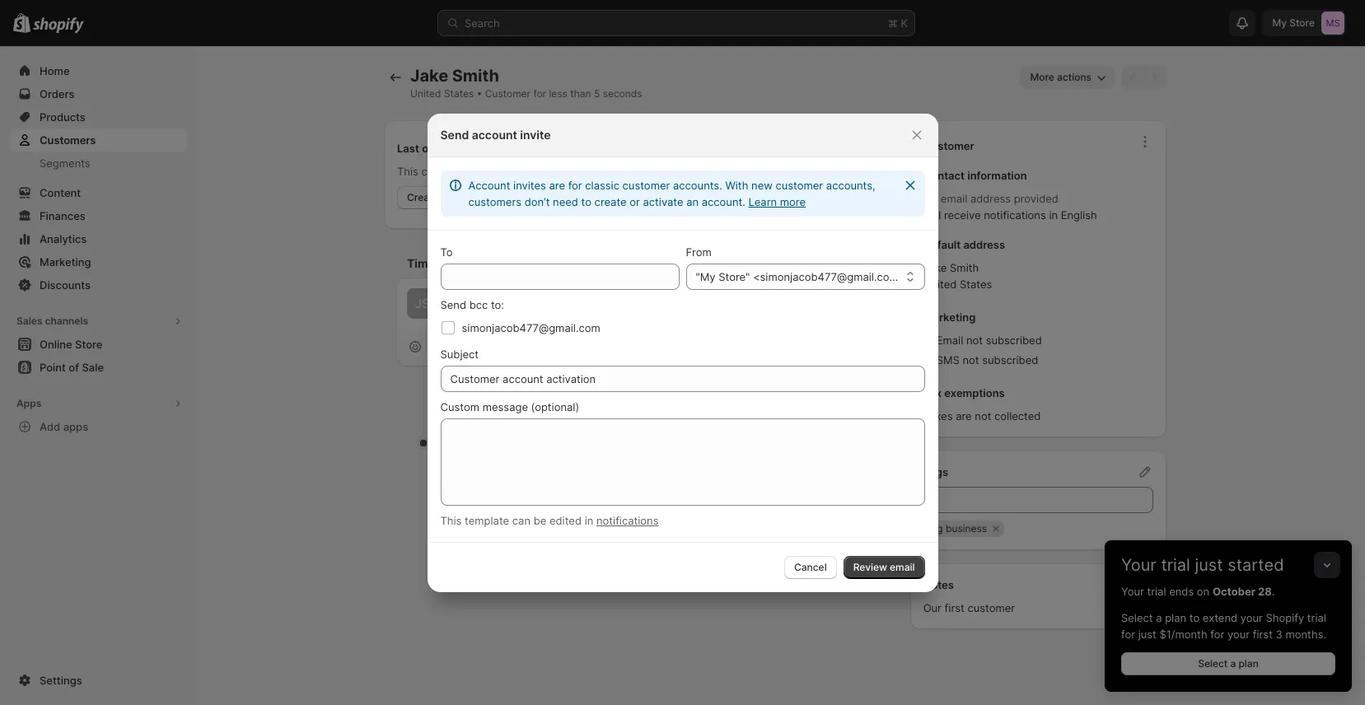 Task type: locate. For each thing, give the bounding box(es) containing it.
1 vertical spatial your
[[1228, 628, 1250, 641]]

extend
[[1203, 611, 1238, 624]]

jake smith united states • customer for less than 5 seconds
[[410, 66, 642, 100]]

any
[[542, 165, 560, 178]]

select down select a plan to extend your shopify trial for just $1/month for your first 3 months.
[[1198, 657, 1228, 670]]

send bcc to:
[[440, 298, 504, 311]]

⌘ k
[[888, 16, 908, 30]]

0 horizontal spatial customer
[[485, 87, 531, 100]]

1 vertical spatial just
[[1138, 628, 1157, 641]]

0 vertical spatial your
[[1121, 555, 1157, 575]]

1 horizontal spatial jake
[[923, 261, 947, 274]]

1 horizontal spatial can
[[796, 369, 813, 382]]

1 your from the top
[[1121, 555, 1157, 575]]

marketing
[[923, 311, 976, 324]]

1 vertical spatial trial
[[1147, 585, 1166, 598]]

1 vertical spatial a
[[1230, 657, 1236, 670]]

0 horizontal spatial united
[[410, 87, 441, 100]]

0 vertical spatial trial
[[1161, 555, 1190, 575]]

2 your from the top
[[1121, 585, 1144, 598]]

are inside account invites are for classic customer accounts. with new customer accounts, customers don't need to create or activate an account.
[[549, 178, 565, 192]]

no
[[923, 192, 938, 205]]

than
[[570, 87, 591, 100]]

0 vertical spatial united
[[410, 87, 441, 100]]

first left 3
[[1253, 628, 1273, 641]]

1 vertical spatial email
[[890, 561, 915, 573]]

1 vertical spatial select
[[1198, 657, 1228, 670]]

sales
[[16, 315, 42, 327]]

united
[[410, 87, 441, 100], [923, 278, 957, 291]]

1 horizontal spatial smith
[[950, 261, 979, 274]]

0 vertical spatial to
[[581, 195, 592, 208]]

1 horizontal spatial placed
[[505, 165, 539, 178]]

0 vertical spatial plan
[[1165, 611, 1186, 624]]

email inside no email address provided will receive notifications in english
[[941, 192, 967, 205]]

0 vertical spatial can
[[796, 369, 813, 382]]

0 vertical spatial your
[[1241, 611, 1263, 624]]

settings
[[40, 674, 82, 687]]

1 vertical spatial this
[[440, 514, 462, 527]]

smith inside jake smith united states • customer for less than 5 seconds
[[452, 66, 499, 86]]

to right need
[[581, 195, 592, 208]]

select a plan to extend your shopify trial for just $1/month for your first 3 months.
[[1121, 611, 1326, 641]]

plan up '$1/month'
[[1165, 611, 1186, 624]]

states inside jake smith united states • customer for less than 5 seconds
[[444, 87, 474, 100]]

subscribed for sms not subscribed
[[982, 353, 1038, 367]]

a
[[1156, 611, 1162, 624], [1230, 657, 1236, 670]]

this inside send account invite dialog
[[440, 514, 462, 527]]

not down exemptions
[[975, 409, 991, 423]]

email right review
[[890, 561, 915, 573]]

custom message (optional)
[[440, 400, 579, 413]]

•
[[477, 87, 482, 100]]

can left be
[[512, 514, 531, 527]]

for down orders
[[568, 178, 582, 192]]

subscribed down email not subscribed
[[982, 353, 1038, 367]]

1 horizontal spatial states
[[960, 278, 992, 291]]

smith
[[452, 66, 499, 86], [950, 261, 979, 274]]

1 horizontal spatial customer
[[923, 139, 974, 152]]

in inside no email address provided will receive notifications in english
[[1049, 208, 1058, 222]]

1 vertical spatial united
[[923, 278, 957, 291]]

email up receive
[[941, 192, 967, 205]]

can inside send account invite dialog
[[512, 514, 531, 527]]

1 vertical spatial your
[[1121, 585, 1144, 598]]

contact
[[923, 169, 965, 182]]

today
[[447, 409, 475, 421]]

your for your trial ends on october 28 .
[[1121, 585, 1144, 598]]

your up the your trial ends on october 28 .
[[1121, 555, 1157, 575]]

1 vertical spatial order
[[441, 191, 467, 203]]

0 horizontal spatial states
[[444, 87, 474, 100]]

jake inside 'jake smith united states'
[[923, 261, 947, 274]]

see
[[815, 369, 832, 382]]

trial up ends
[[1161, 555, 1190, 575]]

"my
[[696, 270, 716, 283]]

provided
[[1014, 192, 1059, 205]]

account
[[472, 127, 517, 141]]

send for send account invite
[[440, 127, 469, 141]]

this for this customer hasn't placed any orders yet
[[397, 165, 418, 178]]

in right edited
[[585, 514, 593, 527]]

1 horizontal spatial notifications
[[984, 208, 1046, 222]]

this down last
[[397, 165, 418, 178]]

months.
[[1286, 628, 1326, 641]]

1 horizontal spatial plan
[[1239, 657, 1259, 670]]

1 horizontal spatial just
[[1195, 555, 1223, 575]]

1 vertical spatial in
[[585, 514, 593, 527]]

notifications for in
[[596, 514, 659, 527]]

1 horizontal spatial a
[[1230, 657, 1236, 670]]

status containing account invites are for classic customer accounts. with new customer accounts, customers don't need to create or activate an account.
[[440, 170, 925, 216]]

1 horizontal spatial email
[[941, 192, 967, 205]]

tax exemptions
[[923, 386, 1005, 400]]

jake inside jake smith united states • customer for less than 5 seconds
[[410, 66, 448, 86]]

0 vertical spatial email
[[941, 192, 967, 205]]

this left template
[[440, 514, 462, 527]]

states
[[444, 87, 474, 100], [960, 278, 992, 291]]

0 horizontal spatial to
[[581, 195, 592, 208]]

business
[[946, 522, 987, 535]]

1 horizontal spatial are
[[956, 409, 972, 423]]

taxes
[[923, 409, 953, 423]]

your trial just started
[[1121, 555, 1284, 575]]

placed up invites
[[505, 165, 539, 178]]

a inside select a plan to extend your shopify trial for just $1/month for your first 3 months.
[[1156, 611, 1162, 624]]

0 vertical spatial smith
[[452, 66, 499, 86]]

0 horizontal spatial just
[[1138, 628, 1157, 641]]

0 vertical spatial states
[[444, 87, 474, 100]]

smith for jake smith united states • customer for less than 5 seconds
[[452, 66, 499, 86]]

email
[[941, 192, 967, 205], [890, 561, 915, 573]]

0 horizontal spatial notifications
[[596, 514, 659, 527]]

not up sms not subscribed
[[966, 334, 983, 347]]

0 vertical spatial in
[[1049, 208, 1058, 222]]

cancel
[[794, 561, 827, 573]]

customer up more
[[776, 178, 823, 192]]

order right last
[[422, 142, 450, 155]]

0 vertical spatial first
[[945, 601, 965, 615]]

customer up 'contact'
[[923, 139, 974, 152]]

email for no
[[941, 192, 967, 205]]

united inside 'jake smith united states'
[[923, 278, 957, 291]]

email not subscribed
[[936, 334, 1042, 347]]

smith inside 'jake smith united states'
[[950, 261, 979, 274]]

0 horizontal spatial smith
[[452, 66, 499, 86]]

trial for ends
[[1147, 585, 1166, 598]]

settings link
[[10, 669, 188, 692]]

your down 28
[[1241, 611, 1263, 624]]

trial inside 'your trial just started' dropdown button
[[1161, 555, 1190, 575]]

1 vertical spatial smith
[[950, 261, 979, 274]]

1 horizontal spatial united
[[923, 278, 957, 291]]

your inside 'element'
[[1121, 585, 1144, 598]]

ends
[[1169, 585, 1194, 598]]

jake up last order placed
[[410, 66, 448, 86]]

1 vertical spatial to
[[1189, 611, 1200, 624]]

just left '$1/month'
[[1138, 628, 1157, 641]]

0 vertical spatial this
[[397, 165, 418, 178]]

in down provided
[[1049, 208, 1058, 222]]

send left bcc
[[440, 298, 466, 311]]

can left see
[[796, 369, 813, 382]]

subscribed for email not subscribed
[[986, 334, 1042, 347]]

united inside jake smith united states • customer for less than 5 seconds
[[410, 87, 441, 100]]

1 horizontal spatial first
[[1253, 628, 1273, 641]]

0 vertical spatial placed
[[452, 142, 487, 155]]

1 send from the top
[[440, 127, 469, 141]]

customer up or
[[623, 178, 670, 192]]

united for jake smith united states • customer for less than 5 seconds
[[410, 87, 441, 100]]

taxes are not collected
[[923, 409, 1041, 423]]

just inside dropdown button
[[1195, 555, 1223, 575]]

customer right our
[[968, 601, 1015, 615]]

jake for jake smith united states • customer for less than 5 seconds
[[410, 66, 448, 86]]

0 vertical spatial address
[[970, 192, 1011, 205]]

are down tax exemptions
[[956, 409, 972, 423]]

address down receive
[[963, 238, 1005, 251]]

in inside dialog
[[585, 514, 593, 527]]

select inside select a plan to extend your shopify trial for just $1/month for your first 3 months.
[[1121, 611, 1153, 624]]

1 vertical spatial first
[[1253, 628, 1273, 641]]

custom
[[440, 400, 480, 413]]

smith down default address
[[950, 261, 979, 274]]

1 horizontal spatial in
[[1049, 208, 1058, 222]]

review
[[853, 561, 887, 573]]

a down select a plan to extend your shopify trial for just $1/month for your first 3 months.
[[1230, 657, 1236, 670]]

shopify image
[[33, 17, 84, 34]]

address inside no email address provided will receive notifications in english
[[970, 192, 1011, 205]]

0 horizontal spatial plan
[[1165, 611, 1186, 624]]

plan inside select a plan link
[[1239, 657, 1259, 670]]

big business
[[928, 522, 987, 535]]

states for jake smith united states • customer for less than 5 seconds
[[444, 87, 474, 100]]

jake
[[410, 66, 448, 86], [923, 261, 947, 274]]

0 vertical spatial send
[[440, 127, 469, 141]]

notifications for receive
[[984, 208, 1046, 222]]

new
[[751, 178, 773, 192]]

smith up •
[[452, 66, 499, 86]]

an
[[686, 195, 699, 208]]

trial up months.
[[1307, 611, 1326, 624]]

1 horizontal spatial this
[[440, 514, 462, 527]]

trial for just
[[1161, 555, 1190, 575]]

states left •
[[444, 87, 474, 100]]

jake down default
[[923, 261, 947, 274]]

to:
[[491, 298, 504, 311]]

your left ends
[[1121, 585, 1144, 598]]

0 horizontal spatial jake
[[410, 66, 448, 86]]

1 vertical spatial send
[[440, 298, 466, 311]]

email inside button
[[890, 561, 915, 573]]

0 vertical spatial not
[[966, 334, 983, 347]]

2 vertical spatial trial
[[1307, 611, 1326, 624]]

invites
[[513, 178, 546, 192]]

send
[[440, 127, 469, 141], [440, 298, 466, 311]]

1 vertical spatial placed
[[505, 165, 539, 178]]

not
[[966, 334, 983, 347], [963, 353, 979, 367], [975, 409, 991, 423]]

placed down account
[[452, 142, 487, 155]]

address down "information"
[[970, 192, 1011, 205]]

customer right •
[[485, 87, 531, 100]]

1 vertical spatial not
[[963, 353, 979, 367]]

just
[[1195, 555, 1223, 575], [1138, 628, 1157, 641]]

1 vertical spatial can
[[512, 514, 531, 527]]

0 vertical spatial are
[[549, 178, 565, 192]]

account invites are for classic customer accounts. with new customer accounts, customers don't need to create or activate an account.
[[468, 178, 875, 208]]

email for review
[[890, 561, 915, 573]]

a for select a plan
[[1230, 657, 1236, 670]]

this template can be edited in notifications
[[440, 514, 659, 527]]

0 horizontal spatial this
[[397, 165, 418, 178]]

0 vertical spatial jake
[[410, 66, 448, 86]]

united up 'marketing'
[[923, 278, 957, 291]]

receive
[[944, 208, 981, 222]]

states inside 'jake smith united states'
[[960, 278, 992, 291]]

1 vertical spatial customer
[[923, 139, 974, 152]]

0 vertical spatial a
[[1156, 611, 1162, 624]]

0 horizontal spatial email
[[890, 561, 915, 573]]

1 vertical spatial jake
[[923, 261, 947, 274]]

1 vertical spatial states
[[960, 278, 992, 291]]

2 send from the top
[[440, 298, 466, 311]]

1 vertical spatial subscribed
[[982, 353, 1038, 367]]

status
[[440, 170, 925, 216]]

customer
[[421, 165, 469, 178], [623, 178, 670, 192], [776, 178, 823, 192], [968, 601, 1015, 615]]

review email button
[[843, 556, 925, 579]]

tax
[[923, 386, 942, 400]]

1 horizontal spatial select
[[1198, 657, 1228, 670]]

simonjacob477@gmail.com
[[462, 321, 600, 334]]

avatar with initials j s image
[[407, 288, 438, 319]]

for inside jake smith united states • customer for less than 5 seconds
[[533, 87, 546, 100]]

no email address provided will receive notifications in english
[[923, 192, 1097, 222]]

only
[[680, 369, 701, 382]]

plan inside select a plan to extend your shopify trial for just $1/month for your first 3 months.
[[1165, 611, 1186, 624]]

contact information
[[923, 169, 1027, 182]]

notifications link
[[596, 514, 659, 527]]

select a plan
[[1198, 657, 1259, 670]]

0 vertical spatial notifications
[[984, 208, 1046, 222]]

order inside create order button
[[441, 191, 467, 203]]

notifications right edited
[[596, 514, 659, 527]]

for left less
[[533, 87, 546, 100]]

customer down last order placed
[[421, 165, 469, 178]]

send up last order placed
[[440, 127, 469, 141]]

0 vertical spatial subscribed
[[986, 334, 1042, 347]]

create order button
[[397, 186, 477, 209]]

a up '$1/month'
[[1156, 611, 1162, 624]]

0 horizontal spatial can
[[512, 514, 531, 527]]

a for select a plan to extend your shopify trial for just $1/month for your first 3 months.
[[1156, 611, 1162, 624]]

your trial just started element
[[1105, 583, 1352, 692]]

this
[[397, 165, 418, 178], [440, 514, 462, 527]]

0 vertical spatial just
[[1195, 555, 1223, 575]]

not right sms
[[963, 353, 979, 367]]

0 horizontal spatial in
[[585, 514, 593, 527]]

0 horizontal spatial a
[[1156, 611, 1162, 624]]

timeline
[[407, 256, 455, 270]]

first right our
[[945, 601, 965, 615]]

notifications inside send account invite dialog
[[596, 514, 659, 527]]

to
[[440, 245, 453, 258]]

1 horizontal spatial to
[[1189, 611, 1200, 624]]

create
[[407, 191, 439, 203]]

k
[[901, 16, 908, 30]]

not for sms
[[963, 353, 979, 367]]

just up on
[[1195, 555, 1223, 575]]

select down the your trial ends on october 28 .
[[1121, 611, 1153, 624]]

select inside select a plan link
[[1198, 657, 1228, 670]]

be
[[534, 514, 546, 527]]

placed
[[452, 142, 487, 155], [505, 165, 539, 178]]

need
[[553, 195, 578, 208]]

notifications down provided
[[984, 208, 1046, 222]]

accounts,
[[826, 178, 875, 192]]

0 horizontal spatial are
[[549, 178, 565, 192]]

select
[[1121, 611, 1153, 624], [1198, 657, 1228, 670]]

0 vertical spatial customer
[[485, 87, 531, 100]]

states down default address
[[960, 278, 992, 291]]

just inside select a plan to extend your shopify trial for just $1/month for your first 3 months.
[[1138, 628, 1157, 641]]

your down extend
[[1228, 628, 1250, 641]]

are down any
[[549, 178, 565, 192]]

for down extend
[[1211, 628, 1225, 641]]

0 horizontal spatial first
[[945, 601, 965, 615]]

0 horizontal spatial select
[[1121, 611, 1153, 624]]

Subject text field
[[440, 365, 925, 392]]

your inside dropdown button
[[1121, 555, 1157, 575]]

order right create
[[441, 191, 467, 203]]

0 vertical spatial order
[[422, 142, 450, 155]]

trial left ends
[[1147, 585, 1166, 598]]

1 vertical spatial notifications
[[596, 514, 659, 527]]

can
[[796, 369, 813, 382], [512, 514, 531, 527]]

1 vertical spatial plan
[[1239, 657, 1259, 670]]

status inside send account invite dialog
[[440, 170, 925, 216]]

plan down select a plan to extend your shopify trial for just $1/month for your first 3 months.
[[1239, 657, 1259, 670]]

united left •
[[410, 87, 441, 100]]

in
[[1049, 208, 1058, 222], [585, 514, 593, 527]]

to up '$1/month'
[[1189, 611, 1200, 624]]

0 vertical spatial select
[[1121, 611, 1153, 624]]

subscribed
[[986, 334, 1042, 347], [982, 353, 1038, 367]]

notifications inside no email address provided will receive notifications in english
[[984, 208, 1046, 222]]

subscribed up sms not subscribed
[[986, 334, 1042, 347]]



Task type: vqa. For each thing, say whether or not it's contained in the screenshot.
Search Collections text field
no



Task type: describe. For each thing, give the bounding box(es) containing it.
segments
[[40, 157, 90, 170]]

cancel button
[[784, 556, 837, 579]]

home
[[40, 64, 70, 77]]

invite
[[520, 127, 551, 141]]

first inside select a plan to extend your shopify trial for just $1/month for your first 3 months.
[[1253, 628, 1273, 641]]

0 horizontal spatial placed
[[452, 142, 487, 155]]

activate
[[643, 195, 683, 208]]

for left '$1/month'
[[1121, 628, 1135, 641]]

select for select a plan to extend your shopify trial for just $1/month for your first 3 months.
[[1121, 611, 1153, 624]]

with
[[725, 178, 748, 192]]

united for jake smith united states
[[923, 278, 957, 291]]

discounts link
[[10, 274, 188, 297]]

bcc
[[469, 298, 488, 311]]

jake for jake smith united states
[[923, 261, 947, 274]]

⌘
[[888, 16, 898, 30]]

order for last
[[422, 142, 450, 155]]

sales channels
[[16, 315, 88, 327]]

notes
[[923, 578, 954, 592]]

1 vertical spatial address
[[963, 238, 1005, 251]]

channels
[[45, 315, 88, 327]]

segments link
[[10, 152, 188, 175]]

edited
[[549, 514, 582, 527]]

plan for select a plan to extend your shopify trial for just $1/month for your first 3 months.
[[1165, 611, 1186, 624]]

last order placed
[[397, 142, 487, 155]]

<simonjacob477@gmail.com>
[[753, 270, 906, 283]]

information
[[967, 169, 1027, 182]]

Custom message (optional) text field
[[440, 418, 925, 505]]

on
[[1197, 585, 1210, 598]]

account
[[468, 178, 510, 192]]

review email
[[853, 561, 915, 573]]

english
[[1061, 208, 1097, 222]]

plan for select a plan
[[1239, 657, 1259, 670]]

your trial just started button
[[1105, 540, 1352, 575]]

.
[[1272, 585, 1275, 598]]

only you and other staff can see comments
[[680, 369, 884, 382]]

apps
[[63, 420, 88, 433]]

order for create
[[441, 191, 467, 203]]

3
[[1276, 628, 1283, 641]]

subject
[[440, 347, 479, 360]]

started
[[1228, 555, 1284, 575]]

learn
[[748, 195, 777, 208]]

or
[[630, 195, 640, 208]]

(optional)
[[531, 400, 579, 413]]

seconds
[[603, 87, 642, 100]]

default address
[[923, 238, 1005, 251]]

and
[[724, 369, 741, 382]]

send for send bcc to:
[[440, 298, 466, 311]]

states for jake smith united states
[[960, 278, 992, 291]]

accounts.
[[673, 178, 722, 192]]

customers
[[468, 195, 522, 208]]

last
[[397, 142, 419, 155]]

our
[[923, 601, 942, 615]]

add apps button
[[10, 415, 188, 438]]

smith for jake smith united states
[[950, 261, 979, 274]]

message
[[483, 400, 528, 413]]

send account invite
[[440, 127, 551, 141]]

jake smith united states
[[923, 261, 992, 291]]

store"
[[719, 270, 750, 283]]

for inside account invites are for classic customer accounts. with new customer accounts, customers don't need to create or activate an account.
[[568, 178, 582, 192]]

add apps
[[40, 420, 88, 433]]

customer inside jake smith united states • customer for less than 5 seconds
[[485, 87, 531, 100]]

learn more
[[748, 195, 806, 208]]

2 vertical spatial not
[[975, 409, 991, 423]]

to inside select a plan to extend your shopify trial for just $1/month for your first 3 months.
[[1189, 611, 1200, 624]]

more
[[780, 195, 806, 208]]

Leave a comment... text field
[[448, 295, 874, 312]]

default
[[923, 238, 961, 251]]

select a plan link
[[1121, 653, 1336, 676]]

apps button
[[10, 392, 188, 415]]

customers link
[[10, 129, 188, 152]]

this for this template can be edited in notifications
[[440, 514, 462, 527]]

tags
[[923, 465, 948, 479]]

staff
[[772, 369, 793, 382]]

create
[[595, 195, 627, 208]]

you
[[704, 369, 721, 382]]

comments
[[835, 369, 884, 382]]

to inside account invites are for classic customer accounts. with new customer accounts, customers don't need to create or activate an account.
[[581, 195, 592, 208]]

not for email
[[966, 334, 983, 347]]

account.
[[702, 195, 745, 208]]

will
[[923, 208, 941, 222]]

28
[[1258, 585, 1272, 598]]

shopify
[[1266, 611, 1304, 624]]

create order
[[407, 191, 467, 203]]

1 vertical spatial are
[[956, 409, 972, 423]]

less
[[549, 87, 568, 100]]

email
[[936, 334, 963, 347]]

collected
[[994, 409, 1041, 423]]

send account invite dialog
[[0, 113, 1365, 592]]

add
[[40, 420, 60, 433]]

sms not subscribed
[[936, 353, 1038, 367]]

search
[[465, 16, 500, 30]]

this customer hasn't placed any orders yet
[[397, 165, 615, 178]]

orders
[[563, 165, 596, 178]]

apps
[[16, 397, 41, 409]]

To text field
[[440, 263, 679, 290]]

sms
[[936, 353, 960, 367]]

our first customer
[[923, 601, 1015, 615]]

home link
[[10, 59, 188, 82]]

5
[[594, 87, 600, 100]]

your for your trial just started
[[1121, 555, 1157, 575]]

select for select a plan
[[1198, 657, 1228, 670]]

trial inside select a plan to extend your shopify trial for just $1/month for your first 3 months.
[[1307, 611, 1326, 624]]

your trial ends on october 28 .
[[1121, 585, 1275, 598]]



